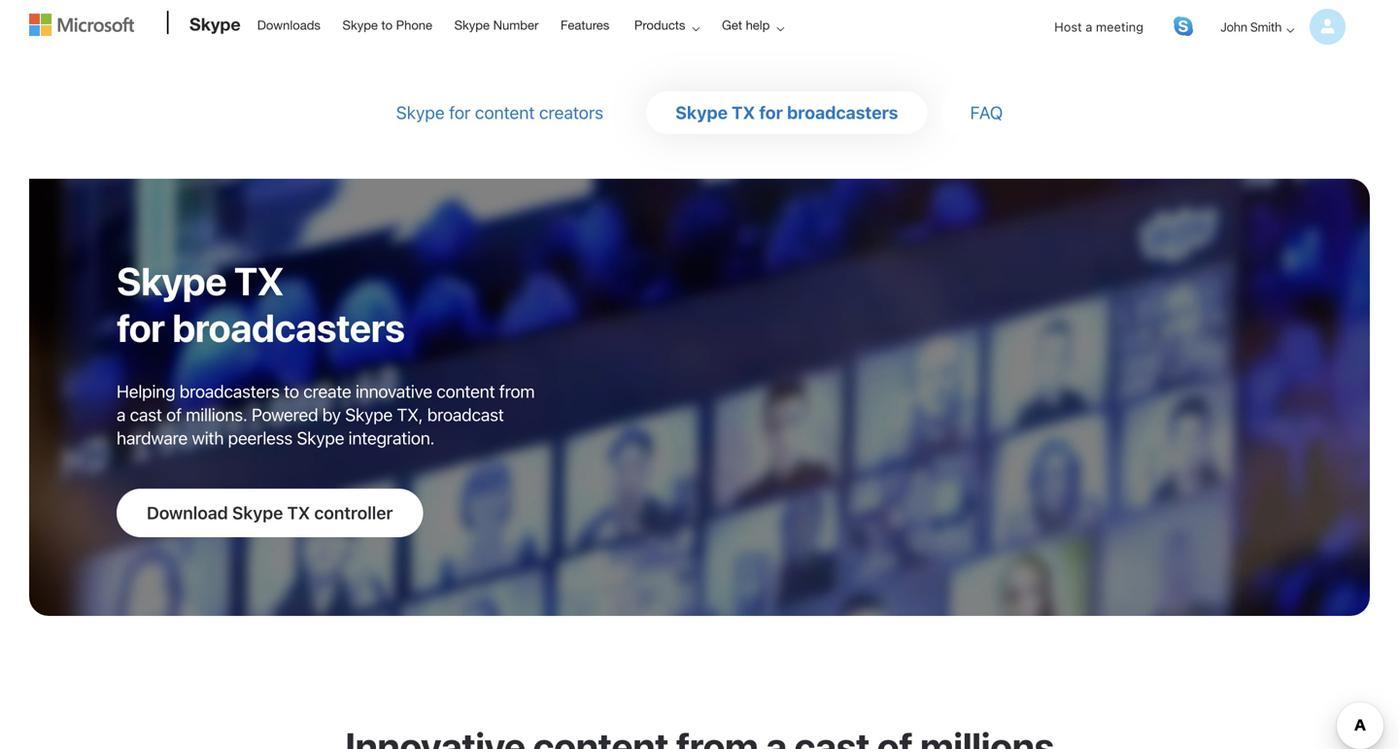 Task type: locate. For each thing, give the bounding box(es) containing it.
0 horizontal spatial for
[[449, 102, 471, 123]]

0 vertical spatial tx
[[732, 102, 755, 123]]

skype tx for broadcasters main content
[[0, 72, 1399, 749]]

tx for for
[[732, 102, 755, 123]]

skype
[[190, 14, 241, 34], [343, 17, 378, 33], [454, 17, 490, 33], [396, 102, 445, 123], [676, 102, 728, 123], [117, 258, 227, 304], [345, 404, 393, 425], [297, 428, 344, 448], [232, 502, 283, 523]]

 link
[[1174, 17, 1193, 36]]

integration.
[[349, 428, 435, 448]]

0 vertical spatial broadcasters
[[787, 102, 898, 123]]

microsoft image
[[29, 14, 134, 36]]

smith
[[1250, 19, 1282, 34]]

1 horizontal spatial tx
[[287, 502, 310, 523]]

skype for skype
[[190, 14, 241, 34]]

1 horizontal spatial broadcasters
[[787, 102, 898, 123]]

tx up for broadcasters
[[234, 258, 284, 304]]

arrow down image
[[1279, 18, 1302, 42]]

content
[[475, 102, 535, 123], [437, 381, 495, 402]]

0 vertical spatial a
[[1086, 19, 1093, 34]]

0 horizontal spatial a
[[117, 404, 126, 425]]

hardware
[[117, 428, 188, 448]]

broadcasters
[[787, 102, 898, 123], [179, 381, 280, 402]]

controller
[[314, 502, 393, 523]]

faq link
[[970, 102, 1003, 123]]

for down skype number
[[449, 102, 471, 123]]

products
[[635, 17, 686, 33]]

1 horizontal spatial to
[[381, 17, 393, 33]]

john
[[1221, 19, 1247, 34]]

skype to phone link
[[334, 1, 441, 48]]

for
[[449, 102, 471, 123], [759, 102, 783, 123]]

tx
[[732, 102, 755, 123], [234, 258, 284, 304], [287, 502, 310, 523]]

1 vertical spatial tx
[[234, 258, 284, 304]]

a right host
[[1086, 19, 1093, 34]]

skype for skype to phone
[[343, 17, 378, 33]]

john smith link
[[1205, 2, 1346, 52]]

menu bar
[[29, 2, 1370, 103]]

content inside helping broadcasters to create innovative content from a cast of millions. powered by skype tx, broadcast hardware with peerless skype integration.
[[437, 381, 495, 402]]

downloads
[[257, 17, 321, 33]]

avatar image
[[1310, 9, 1346, 45]]

skype for skype number
[[454, 17, 490, 33]]

content up broadcast
[[437, 381, 495, 402]]

tx left controller
[[287, 502, 310, 523]]

skype inside skype tx for broadcasters
[[117, 258, 227, 304]]

1 vertical spatial broadcasters
[[179, 381, 280, 402]]

meeting
[[1096, 19, 1144, 34]]

john smith
[[1221, 19, 1282, 34]]

menu bar containing host a meeting
[[29, 2, 1370, 103]]

tx inside skype tx for broadcasters
[[234, 258, 284, 304]]

tx down get help
[[732, 102, 755, 123]]

download
[[147, 502, 228, 523]]

0 horizontal spatial tx
[[234, 258, 284, 304]]

features link
[[552, 1, 618, 48]]

2 vertical spatial tx
[[287, 502, 310, 523]]

to
[[381, 17, 393, 33], [284, 381, 299, 402]]

helping broadcasters to create innovative content from a cast of millions. powered by skype tx, broadcast hardware with peerless skype integration.
[[117, 381, 535, 448]]

1 vertical spatial to
[[284, 381, 299, 402]]

for down the help
[[759, 102, 783, 123]]

0 horizontal spatial broadcasters
[[179, 381, 280, 402]]

to left phone
[[381, 17, 393, 33]]

1 vertical spatial content
[[437, 381, 495, 402]]

peerless
[[228, 428, 293, 448]]

1 horizontal spatial for
[[759, 102, 783, 123]]

skype for skype tx for broadcasters
[[676, 102, 728, 123]]

2 horizontal spatial tx
[[732, 102, 755, 123]]

to up powered
[[284, 381, 299, 402]]

helping
[[117, 381, 175, 402]]

a
[[1086, 19, 1093, 34], [117, 404, 126, 425]]

millions.
[[186, 404, 247, 425]]

skype number link
[[446, 1, 547, 48]]

downloads link
[[248, 1, 329, 48]]

1 vertical spatial a
[[117, 404, 126, 425]]

a inside helping broadcasters to create innovative content from a cast of millions. powered by skype tx, broadcast hardware with peerless skype integration.
[[117, 404, 126, 425]]

0 horizontal spatial to
[[284, 381, 299, 402]]

tx for for broadcasters
[[234, 258, 284, 304]]

content left creators
[[475, 102, 535, 123]]

a left 'cast'
[[117, 404, 126, 425]]



Task type: describe. For each thing, give the bounding box(es) containing it.
skype tx for broadcasters link
[[676, 102, 898, 123]]

skype tx for broadcasters
[[676, 102, 898, 123]]

broadcasters inside helping broadcasters to create innovative content from a cast of millions. powered by skype tx, broadcast hardware with peerless skype integration.
[[179, 381, 280, 402]]

skype link
[[180, 1, 247, 53]]

download skype tx controller link
[[117, 489, 423, 537]]

products button
[[622, 1, 716, 50]]

host
[[1055, 19, 1082, 34]]

skype for skype for content creators
[[396, 102, 445, 123]]

from
[[499, 381, 535, 402]]

skype for content creators
[[396, 102, 604, 123]]

create
[[303, 381, 351, 402]]

powered
[[252, 404, 318, 425]]

skype number
[[454, 17, 539, 33]]

1 horizontal spatial a
[[1086, 19, 1093, 34]]

cast
[[130, 404, 162, 425]]

creators
[[539, 102, 604, 123]]

faq
[[970, 102, 1003, 123]]

features
[[561, 17, 610, 33]]

skype tx for broadcasters
[[117, 258, 405, 350]]

broadcast
[[427, 404, 504, 425]]

for broadcasters
[[117, 305, 405, 350]]

by
[[322, 404, 341, 425]]

get help button
[[709, 1, 800, 50]]

skype for skype tx for broadcasters
[[117, 258, 227, 304]]

skype to phone
[[343, 17, 432, 33]]

1 for from the left
[[449, 102, 471, 123]]

0 vertical spatial content
[[475, 102, 535, 123]]

phone
[[396, 17, 432, 33]]

host a meeting
[[1055, 19, 1144, 34]]

to inside helping broadcasters to create innovative content from a cast of millions. powered by skype tx, broadcast hardware with peerless skype integration.
[[284, 381, 299, 402]]

innovative
[[356, 381, 432, 402]]

0 vertical spatial to
[[381, 17, 393, 33]]

help
[[746, 17, 770, 33]]

host a meeting link
[[1039, 2, 1159, 52]]

get help
[[722, 17, 770, 33]]

of
[[166, 404, 182, 425]]

number
[[493, 17, 539, 33]]

download skype tx controller
[[147, 502, 393, 523]]

tx,
[[397, 404, 423, 425]]

get
[[722, 17, 742, 33]]

2 for from the left
[[759, 102, 783, 123]]

with
[[192, 428, 224, 448]]

skype for content creators link
[[396, 102, 604, 123]]



Task type: vqa. For each thing, say whether or not it's contained in the screenshot.
Skype TX for broadcasters
yes



